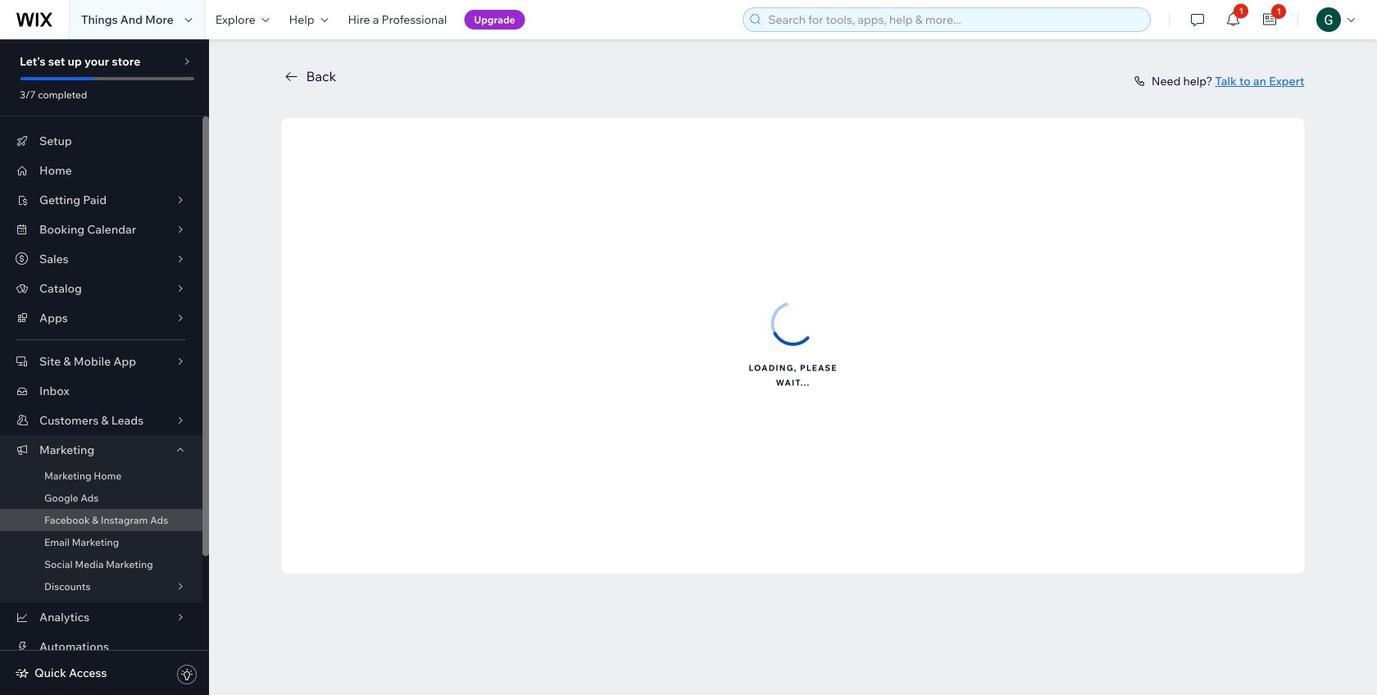 Task type: describe. For each thing, give the bounding box(es) containing it.
Search for tools, apps, help & more... field
[[763, 8, 1145, 31]]

sidebar element
[[0, 39, 209, 695]]



Task type: vqa. For each thing, say whether or not it's contained in the screenshot.
Sidebar element
yes



